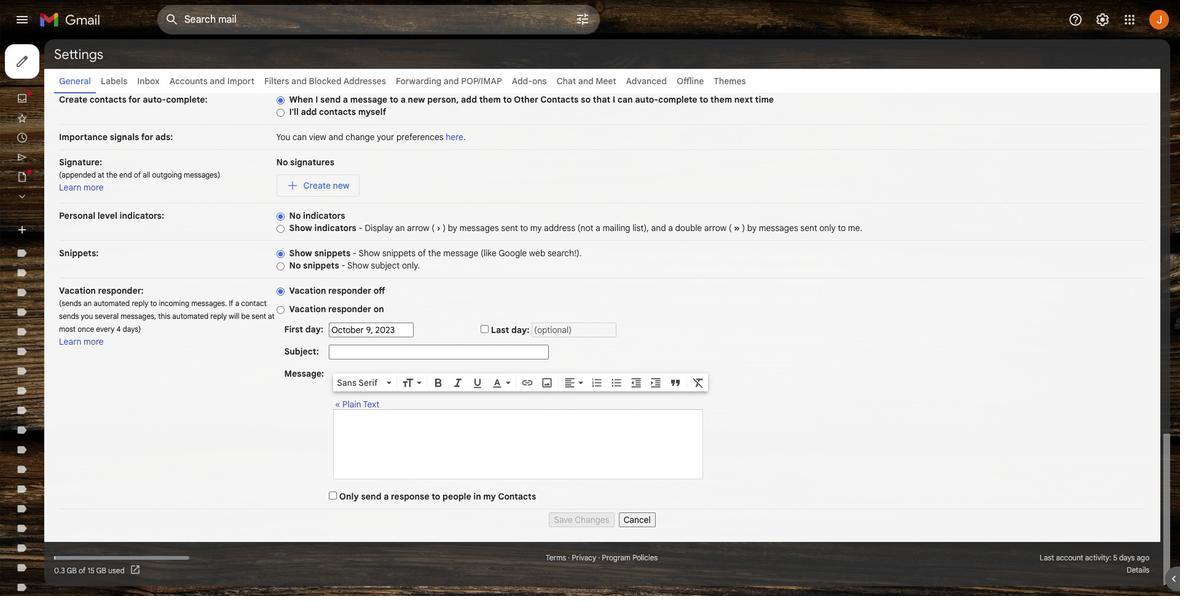 Task type: vqa. For each thing, say whether or not it's contained in the screenshot.
starred
no



Task type: describe. For each thing, give the bounding box(es) containing it.
next
[[734, 94, 753, 105]]

that
[[593, 94, 610, 105]]

every
[[96, 325, 115, 334]]

complete:
[[166, 94, 208, 105]]

0 vertical spatial new
[[408, 94, 425, 105]]

2 gb from the left
[[96, 566, 106, 575]]

cancel
[[624, 514, 651, 526]]

web
[[529, 248, 545, 259]]

for for signals
[[141, 132, 153, 143]]

privacy
[[572, 553, 596, 562]]

indicators for show
[[314, 223, 356, 234]]

show snippets - show snippets of the message (like google web search!).
[[289, 248, 582, 259]]

vacation responder off
[[289, 285, 385, 296]]

italic ‪(⌘i)‬ image
[[452, 377, 464, 389]]

link ‪(⌘k)‬ image
[[521, 377, 534, 389]]

sends
[[59, 312, 79, 321]]

filters and blocked addresses link
[[264, 76, 386, 87]]

people
[[443, 491, 471, 502]]

last for last day:
[[491, 325, 509, 336]]

add-ons link
[[512, 76, 547, 87]]

of for end
[[134, 170, 141, 179]]

to down 'forwarding'
[[390, 94, 398, 105]]

snippets for show subject only.
[[303, 260, 339, 271]]

activity:
[[1085, 553, 1111, 562]]

.
[[463, 132, 466, 143]]

1 vertical spatial automated
[[172, 312, 209, 321]]

responder for on
[[328, 304, 371, 315]]

only
[[820, 223, 836, 234]]

details
[[1127, 566, 1150, 575]]

offline link
[[677, 76, 704, 87]]

I'll add contacts myself radio
[[276, 108, 284, 117]]

settings image
[[1095, 12, 1110, 27]]

1 gb from the left
[[67, 566, 77, 575]]

i'll
[[289, 106, 299, 117]]

2 messages from the left
[[759, 223, 798, 234]]

learn more link for (appended
[[59, 182, 104, 193]]

show up the no snippets - show subject only. on the left top of page
[[359, 248, 380, 259]]

will
[[229, 312, 239, 321]]

2 vertical spatial of
[[79, 566, 86, 575]]

themes link
[[714, 76, 746, 87]]

sans serif
[[337, 377, 378, 388]]

the inside signature: (appended at the end of all outgoing messages) learn more
[[106, 170, 117, 179]]

at inside signature: (appended at the end of all outgoing messages) learn more
[[98, 170, 104, 179]]

once
[[78, 325, 94, 334]]

1 horizontal spatial the
[[428, 248, 441, 259]]

1 i from the left
[[315, 94, 318, 105]]

in
[[473, 491, 481, 502]]

at inside "vacation responder: (sends an automated reply to incoming messages. if a contact sends you several messages, this automated reply will be sent at most once every 4 days) learn more"
[[268, 312, 275, 321]]

importance signals for ads:
[[59, 132, 173, 143]]

more inside "vacation responder: (sends an automated reply to incoming messages. if a contact sends you several messages, this automated reply will be sent at most once every 4 days) learn more"
[[84, 336, 104, 347]]

me.
[[848, 223, 862, 234]]

- for display an arrow (
[[359, 223, 363, 234]]

create new
[[303, 180, 350, 191]]

show indicators - display an arrow ( › ) by messages sent to my address (not a mailing list), and a double arrow ( » ) by messages sent only to me.
[[289, 223, 862, 234]]

a right (not on the top of page
[[596, 223, 600, 234]]

quote ‪(⌘⇧9)‬ image
[[670, 377, 682, 389]]

bold ‪(⌘b)‬ image
[[432, 377, 445, 389]]

importance
[[59, 132, 108, 143]]

a inside "vacation responder: (sends an automated reply to incoming messages. if a contact sends you several messages, this automated reply will be sent at most once every 4 days) learn more"
[[235, 299, 239, 308]]

list),
[[633, 223, 649, 234]]

indent less ‪(⌘[)‬ image
[[630, 377, 642, 389]]

When I send a message to a new person, add them to Other Contacts so that I can auto-complete to them next time radio
[[276, 96, 284, 105]]

sans
[[337, 377, 357, 388]]

on
[[374, 304, 384, 315]]

(sends
[[59, 299, 82, 308]]

only send a response to people in my contacts
[[339, 491, 536, 502]]

themes
[[714, 76, 746, 87]]

learn inside "vacation responder: (sends an automated reply to incoming messages. if a contact sends you several messages, this automated reply will be sent at most once every 4 days) learn more"
[[59, 336, 81, 347]]

signatures
[[290, 157, 334, 168]]

complete
[[658, 94, 697, 105]]

snippets:
[[59, 248, 99, 259]]

an inside "vacation responder: (sends an automated reply to incoming messages. if a contact sends you several messages, this automated reply will be sent at most once every 4 days) learn more"
[[83, 299, 92, 308]]

and for accounts
[[210, 76, 225, 87]]

accounts and import
[[169, 76, 254, 87]]

navigation containing save changes
[[59, 510, 1146, 527]]

0.3
[[54, 566, 65, 575]]

(appended
[[59, 170, 96, 179]]

to up google
[[520, 223, 528, 234]]

2 horizontal spatial sent
[[800, 223, 817, 234]]

meet
[[596, 76, 616, 87]]

save
[[554, 514, 573, 526]]

underline ‪(⌘u)‬ image
[[472, 377, 484, 390]]

sent inside "vacation responder: (sends an automated reply to incoming messages. if a contact sends you several messages, this automated reply will be sent at most once every 4 days) learn more"
[[252, 312, 266, 321]]

›
[[437, 223, 440, 234]]

and right 'view'
[[329, 132, 343, 143]]

i'll add contacts myself
[[289, 106, 386, 117]]

terms
[[546, 553, 566, 562]]

preferences
[[396, 132, 444, 143]]

of for snippets
[[418, 248, 426, 259]]

« plain text
[[335, 399, 379, 410]]

your
[[377, 132, 394, 143]]

»
[[734, 223, 740, 234]]

create new button
[[276, 175, 359, 197]]

0 vertical spatial contacts
[[90, 94, 126, 105]]

create contacts for auto-complete:
[[59, 94, 208, 105]]

0 horizontal spatial send
[[320, 94, 341, 105]]

1 horizontal spatial send
[[361, 491, 381, 502]]

and right list),
[[651, 223, 666, 234]]

4
[[116, 325, 121, 334]]

here
[[446, 132, 463, 143]]

responder for off
[[328, 285, 371, 296]]

2 · from the left
[[598, 553, 600, 562]]

0 vertical spatial add
[[461, 94, 477, 105]]

labels link
[[101, 76, 127, 87]]

view
[[309, 132, 326, 143]]

google
[[499, 248, 527, 259]]

create for create new
[[303, 180, 331, 191]]

serif
[[359, 377, 378, 388]]

forwarding
[[396, 76, 441, 87]]

incoming
[[159, 299, 189, 308]]

you
[[276, 132, 290, 143]]

1 horizontal spatial sent
[[501, 223, 518, 234]]

only
[[339, 491, 359, 502]]

no for no signatures
[[276, 157, 288, 168]]

messages)
[[184, 170, 220, 179]]

No indicators radio
[[276, 212, 284, 221]]

1 vertical spatial contacts
[[498, 491, 536, 502]]

0 horizontal spatial message
[[350, 94, 387, 105]]

save changes button
[[549, 513, 614, 527]]

1 vertical spatial add
[[301, 106, 317, 117]]

to left me.
[[838, 223, 846, 234]]

(like
[[481, 248, 497, 259]]

2 arrow from the left
[[704, 223, 727, 234]]

a left double
[[668, 223, 673, 234]]

formatting options toolbar
[[333, 374, 708, 391]]

show left subject
[[347, 260, 369, 271]]

if
[[229, 299, 233, 308]]

learn more link for responder:
[[59, 336, 104, 347]]

last for last account activity: 5 days ago details
[[1040, 553, 1054, 562]]

0 vertical spatial an
[[395, 223, 405, 234]]

0 vertical spatial automated
[[94, 299, 130, 308]]

0 horizontal spatial my
[[483, 491, 496, 502]]

when
[[289, 94, 313, 105]]

pop/imap
[[461, 76, 502, 87]]

cancel button
[[619, 513, 656, 527]]

1 vertical spatial reply
[[210, 312, 227, 321]]

Show indicators radio
[[276, 224, 284, 233]]

2 them from the left
[[710, 94, 732, 105]]

time
[[755, 94, 774, 105]]

Only send a response to people in my Contacts checkbox
[[329, 492, 337, 500]]

indicators for no
[[303, 210, 345, 221]]

days
[[1119, 553, 1135, 562]]

for for contacts
[[129, 94, 141, 105]]

ons
[[532, 76, 547, 87]]

settings
[[54, 46, 103, 62]]



Task type: locate. For each thing, give the bounding box(es) containing it.
vacation right the vacation responder off "option"
[[289, 285, 326, 296]]

send right only
[[361, 491, 381, 502]]

to down offline
[[700, 94, 708, 105]]

last
[[491, 325, 509, 336], [1040, 553, 1054, 562]]

an right display
[[395, 223, 405, 234]]

0 vertical spatial more
[[84, 182, 104, 193]]

1 horizontal spatial at
[[268, 312, 275, 321]]

0 vertical spatial create
[[59, 94, 87, 105]]

2 learn more link from the top
[[59, 336, 104, 347]]

bulleted list ‪(⌘⇧8)‬ image
[[610, 377, 623, 389]]

learn down (appended
[[59, 182, 81, 193]]

0 vertical spatial can
[[618, 94, 633, 105]]

- for show subject only.
[[341, 260, 345, 271]]

gb right 15
[[96, 566, 106, 575]]

1 vertical spatial create
[[303, 180, 331, 191]]

no right the no snippets option
[[289, 260, 301, 271]]

0 horizontal spatial )
[[443, 223, 446, 234]]

( left "»"
[[729, 223, 732, 234]]

1 horizontal spatial by
[[747, 223, 757, 234]]

my left address
[[530, 223, 542, 234]]

2 ( from the left
[[729, 223, 732, 234]]

2 responder from the top
[[328, 304, 371, 315]]

contacts down "chat"
[[540, 94, 579, 105]]

personal level indicators:
[[59, 210, 164, 221]]

of inside signature: (appended at the end of all outgoing messages) learn more
[[134, 170, 141, 179]]

0 horizontal spatial automated
[[94, 299, 130, 308]]

for down inbox
[[129, 94, 141, 105]]

display
[[365, 223, 393, 234]]

add-
[[512, 76, 532, 87]]

1 horizontal spatial day:
[[511, 325, 529, 336]]

1 learn more link from the top
[[59, 182, 104, 193]]

signals
[[110, 132, 139, 143]]

them down pop/imap
[[479, 94, 501, 105]]

first
[[284, 324, 303, 335]]

1 vertical spatial the
[[428, 248, 441, 259]]

sent right be
[[252, 312, 266, 321]]

( left ›
[[432, 223, 435, 234]]

(
[[432, 223, 435, 234], [729, 223, 732, 234]]

1 vertical spatial learn
[[59, 336, 81, 347]]

1 learn from the top
[[59, 182, 81, 193]]

labels
[[101, 76, 127, 87]]

chat and meet
[[557, 76, 616, 87]]

1 horizontal spatial my
[[530, 223, 542, 234]]

program
[[602, 553, 631, 562]]

footer containing terms
[[44, 552, 1161, 577]]

at right (appended
[[98, 170, 104, 179]]

you
[[81, 312, 93, 321]]

accounts and import link
[[169, 76, 254, 87]]

auto-
[[143, 94, 166, 105], [635, 94, 658, 105]]

policies
[[632, 553, 658, 562]]

terms link
[[546, 553, 566, 562]]

- up vacation responder off
[[341, 260, 345, 271]]

advanced search options image
[[570, 7, 595, 31]]

learn more link down (appended
[[59, 182, 104, 193]]

None search field
[[157, 5, 600, 34]]

1 horizontal spatial message
[[443, 248, 478, 259]]

auto- down advanced link
[[635, 94, 658, 105]]

to up messages,
[[150, 299, 157, 308]]

0 vertical spatial responder
[[328, 285, 371, 296]]

1 vertical spatial responder
[[328, 304, 371, 315]]

last left account
[[1040, 553, 1054, 562]]

snippets
[[314, 248, 351, 259], [382, 248, 416, 259], [303, 260, 339, 271]]

blocked
[[309, 76, 342, 87]]

inbox link
[[137, 76, 160, 87]]

1 horizontal spatial last
[[1040, 553, 1054, 562]]

vacation responder: (sends an automated reply to incoming messages. if a contact sends you several messages, this automated reply will be sent at most once every 4 days) learn more
[[59, 285, 275, 347]]

vacation up first day:
[[289, 304, 326, 315]]

of left all
[[134, 170, 141, 179]]

1 vertical spatial an
[[83, 299, 92, 308]]

create for create contacts for auto-complete:
[[59, 94, 87, 105]]

a up i'll add contacts myself
[[343, 94, 348, 105]]

vacation for vacation responder: (sends an automated reply to incoming messages. if a contact sends you several messages, this automated reply will be sent at most once every 4 days) learn more
[[59, 285, 96, 296]]

for left the ads:
[[141, 132, 153, 143]]

my right in
[[483, 491, 496, 502]]

0 horizontal spatial by
[[448, 223, 457, 234]]

0 vertical spatial at
[[98, 170, 104, 179]]

First day: text field
[[329, 323, 414, 337]]

search mail image
[[161, 9, 183, 31]]

a left response
[[384, 491, 389, 502]]

0 vertical spatial my
[[530, 223, 542, 234]]

0 horizontal spatial contacts
[[90, 94, 126, 105]]

message
[[350, 94, 387, 105], [443, 248, 478, 259]]

snippets up only.
[[382, 248, 416, 259]]

1 horizontal spatial new
[[408, 94, 425, 105]]

1 vertical spatial contacts
[[319, 106, 356, 117]]

insert image image
[[541, 377, 553, 389]]

2 i from the left
[[613, 94, 615, 105]]

1 ( from the left
[[432, 223, 435, 234]]

and for forwarding
[[444, 76, 459, 87]]

by right "»"
[[747, 223, 757, 234]]

terms · privacy · program policies
[[546, 553, 658, 562]]

0 vertical spatial last
[[491, 325, 509, 336]]

0 horizontal spatial at
[[98, 170, 104, 179]]

0 horizontal spatial the
[[106, 170, 117, 179]]

(not
[[578, 223, 593, 234]]

subject:
[[284, 346, 319, 357]]

of up only.
[[418, 248, 426, 259]]

1 vertical spatial send
[[361, 491, 381, 502]]

show right show indicators option
[[289, 223, 312, 234]]

to left 'people'
[[432, 491, 440, 502]]

indicators:
[[120, 210, 164, 221]]

create down 'general'
[[59, 94, 87, 105]]

more down once
[[84, 336, 104, 347]]

- up the no snippets - show subject only. on the left top of page
[[353, 248, 357, 259]]

person,
[[427, 94, 459, 105]]

send up i'll add contacts myself
[[320, 94, 341, 105]]

only.
[[402, 260, 420, 271]]

addresses
[[343, 76, 386, 87]]

responder down vacation responder off
[[328, 304, 371, 315]]

0 horizontal spatial last
[[491, 325, 509, 336]]

to left the 'other'
[[503, 94, 512, 105]]

1 by from the left
[[448, 223, 457, 234]]

offline
[[677, 76, 704, 87]]

and up the when
[[291, 76, 307, 87]]

support image
[[1068, 12, 1083, 27]]

0.3 gb of 15 gb used
[[54, 566, 125, 575]]

a right if
[[235, 299, 239, 308]]

accounts
[[169, 76, 208, 87]]

vacation
[[59, 285, 96, 296], [289, 285, 326, 296], [289, 304, 326, 315]]

message left '(like'
[[443, 248, 478, 259]]

gb right 0.3
[[67, 566, 77, 575]]

by right ›
[[448, 223, 457, 234]]

footer
[[44, 552, 1161, 577]]

Subject text field
[[329, 345, 549, 360]]

contacts up 'view'
[[319, 106, 356, 117]]

i right 'that'
[[613, 94, 615, 105]]

1 horizontal spatial arrow
[[704, 223, 727, 234]]

1 horizontal spatial for
[[141, 132, 153, 143]]

inbox
[[137, 76, 160, 87]]

no for no indicators
[[289, 210, 301, 221]]

1 vertical spatial message
[[443, 248, 478, 259]]

1 vertical spatial new
[[333, 180, 350, 191]]

indicators down no indicators
[[314, 223, 356, 234]]

last inside last account activity: 5 days ago details
[[1040, 553, 1054, 562]]

day: right last day: checkbox
[[511, 325, 529, 336]]

1 vertical spatial learn more link
[[59, 336, 104, 347]]

add down pop/imap
[[461, 94, 477, 105]]

learn down most
[[59, 336, 81, 347]]

message:
[[284, 368, 324, 379]]

0 horizontal spatial create
[[59, 94, 87, 105]]

vacation responder on
[[289, 304, 384, 315]]

can right 'that'
[[618, 94, 633, 105]]

no indicators
[[289, 210, 345, 221]]

1 vertical spatial no
[[289, 210, 301, 221]]

0 horizontal spatial gb
[[67, 566, 77, 575]]

new down signatures
[[333, 180, 350, 191]]

and up so
[[578, 76, 594, 87]]

0 vertical spatial contacts
[[540, 94, 579, 105]]

sent left only
[[800, 223, 817, 234]]

end
[[119, 170, 132, 179]]

messages right "»"
[[759, 223, 798, 234]]

several
[[95, 312, 119, 321]]

be
[[241, 312, 250, 321]]

of left 15
[[79, 566, 86, 575]]

search!).
[[548, 248, 582, 259]]

reply left will on the bottom
[[210, 312, 227, 321]]

1 horizontal spatial contacts
[[319, 106, 356, 117]]

learn inside signature: (appended at the end of all outgoing messages) learn more
[[59, 182, 81, 193]]

for
[[129, 94, 141, 105], [141, 132, 153, 143]]

create inside button
[[303, 180, 331, 191]]

days)
[[123, 325, 141, 334]]

day: for first day:
[[305, 324, 323, 335]]

by
[[448, 223, 457, 234], [747, 223, 757, 234]]

0 vertical spatial of
[[134, 170, 141, 179]]

numbered list ‪(⌘⇧7)‬ image
[[591, 377, 603, 389]]

them down themes link
[[710, 94, 732, 105]]

ago
[[1137, 553, 1150, 562]]

0 horizontal spatial reply
[[132, 299, 148, 308]]

1 vertical spatial more
[[84, 336, 104, 347]]

messages,
[[121, 312, 156, 321]]

signature: (appended at the end of all outgoing messages) learn more
[[59, 157, 220, 193]]

privacy link
[[572, 553, 596, 562]]

responder up vacation responder on
[[328, 285, 371, 296]]

and left import on the left top
[[210, 76, 225, 87]]

1 vertical spatial for
[[141, 132, 153, 143]]

first day:
[[284, 324, 323, 335]]

filters and blocked addresses
[[264, 76, 386, 87]]

2 by from the left
[[747, 223, 757, 234]]

2 ) from the left
[[742, 223, 745, 234]]

1 horizontal spatial add
[[461, 94, 477, 105]]

0 vertical spatial for
[[129, 94, 141, 105]]

1 horizontal spatial auto-
[[635, 94, 658, 105]]

last account activity: 5 days ago details
[[1040, 553, 1150, 575]]

1 auto- from the left
[[143, 94, 166, 105]]

signature:
[[59, 157, 102, 168]]

of
[[134, 170, 141, 179], [418, 248, 426, 259], [79, 566, 86, 575]]

navigation
[[0, 39, 148, 596], [59, 510, 1146, 527]]

the left end
[[106, 170, 117, 179]]

1 arrow from the left
[[407, 223, 429, 234]]

1 vertical spatial of
[[418, 248, 426, 259]]

contact
[[241, 299, 267, 308]]

No snippets radio
[[276, 262, 284, 271]]

0 vertical spatial learn
[[59, 182, 81, 193]]

1 horizontal spatial automated
[[172, 312, 209, 321]]

1 vertical spatial -
[[353, 248, 357, 259]]

Vacation responder on radio
[[276, 305, 284, 315]]

sent up google
[[501, 223, 518, 234]]

1 vertical spatial last
[[1040, 553, 1054, 562]]

1 ) from the left
[[443, 223, 446, 234]]

arrow
[[407, 223, 429, 234], [704, 223, 727, 234]]

0 horizontal spatial sent
[[252, 312, 266, 321]]

forwarding and pop/imap
[[396, 76, 502, 87]]

1 horizontal spatial gb
[[96, 566, 106, 575]]

1 horizontal spatial reply
[[210, 312, 227, 321]]

and for chat
[[578, 76, 594, 87]]

0 horizontal spatial them
[[479, 94, 501, 105]]

)
[[443, 223, 446, 234], [742, 223, 745, 234]]

1 more from the top
[[84, 182, 104, 193]]

2 vertical spatial no
[[289, 260, 301, 271]]

a down 'forwarding'
[[401, 94, 406, 105]]

day: right first
[[305, 324, 323, 335]]

more down (appended
[[84, 182, 104, 193]]

main menu image
[[15, 12, 30, 27]]

1 horizontal spatial can
[[618, 94, 633, 105]]

Show snippets radio
[[276, 249, 284, 259]]

0 horizontal spatial ·
[[568, 553, 570, 562]]

and for filters
[[291, 76, 307, 87]]

the down ›
[[428, 248, 441, 259]]

1 · from the left
[[568, 553, 570, 562]]

0 vertical spatial reply
[[132, 299, 148, 308]]

forwarding and pop/imap link
[[396, 76, 502, 87]]

create
[[59, 94, 87, 105], [303, 180, 331, 191]]

no right the "no indicators" option
[[289, 210, 301, 221]]

to inside "vacation responder: (sends an automated reply to incoming messages. if a contact sends you several messages, this automated reply will be sent at most once every 4 days) learn more"
[[150, 299, 157, 308]]

used
[[108, 566, 125, 575]]

response
[[391, 491, 429, 502]]

) right "»"
[[742, 223, 745, 234]]

1 horizontal spatial ·
[[598, 553, 600, 562]]

an up you at the left of page
[[83, 299, 92, 308]]

2 horizontal spatial -
[[359, 223, 363, 234]]

i right the when
[[315, 94, 318, 105]]

snippets for show snippets of the message (like google web search!).
[[314, 248, 351, 259]]

vacation for vacation responder off
[[289, 285, 326, 296]]

last day:
[[491, 325, 529, 336]]

day: for last day:
[[511, 325, 529, 336]]

0 horizontal spatial i
[[315, 94, 318, 105]]

indicators down create new in the top of the page
[[303, 210, 345, 221]]

a
[[343, 94, 348, 105], [401, 94, 406, 105], [596, 223, 600, 234], [668, 223, 673, 234], [235, 299, 239, 308], [384, 491, 389, 502]]

1 vertical spatial indicators
[[314, 223, 356, 234]]

import
[[227, 76, 254, 87]]

0 horizontal spatial -
[[341, 260, 345, 271]]

i
[[315, 94, 318, 105], [613, 94, 615, 105]]

level
[[98, 210, 117, 221]]

0 horizontal spatial messages
[[460, 223, 499, 234]]

0 vertical spatial no
[[276, 157, 288, 168]]

add
[[461, 94, 477, 105], [301, 106, 317, 117]]

reply up messages,
[[132, 299, 148, 308]]

0 horizontal spatial of
[[79, 566, 86, 575]]

advanced
[[626, 76, 667, 87]]

new
[[408, 94, 425, 105], [333, 180, 350, 191]]

0 horizontal spatial new
[[333, 180, 350, 191]]

1 vertical spatial my
[[483, 491, 496, 502]]

and up "person,"
[[444, 76, 459, 87]]

1 horizontal spatial messages
[[759, 223, 798, 234]]

new down 'forwarding'
[[408, 94, 425, 105]]

more inside signature: (appended at the end of all outgoing messages) learn more
[[84, 182, 104, 193]]

0 horizontal spatial an
[[83, 299, 92, 308]]

· right terms at the bottom
[[568, 553, 570, 562]]

1 responder from the top
[[328, 285, 371, 296]]

0 horizontal spatial contacts
[[498, 491, 536, 502]]

new inside button
[[333, 180, 350, 191]]

Search mail text field
[[184, 14, 541, 26]]

0 horizontal spatial can
[[293, 132, 307, 143]]

automated down incoming
[[172, 312, 209, 321]]

vacation for vacation responder on
[[289, 304, 326, 315]]

follow link to manage storage image
[[129, 564, 142, 577]]

when i send a message to a new person, add them to other contacts so that i can auto-complete to them next time
[[289, 94, 774, 105]]

add-ons
[[512, 76, 547, 87]]

arrow left ›
[[407, 223, 429, 234]]

so
[[581, 94, 591, 105]]

contacts down labels link
[[90, 94, 126, 105]]

at left vacation responder on option
[[268, 312, 275, 321]]

0 vertical spatial message
[[350, 94, 387, 105]]

add down the when
[[301, 106, 317, 117]]

no snippets - show subject only.
[[289, 260, 420, 271]]

responder:
[[98, 285, 144, 296]]

2 horizontal spatial of
[[418, 248, 426, 259]]

vacation inside "vacation responder: (sends an automated reply to incoming messages. if a contact sends you several messages, this automated reply will be sent at most once every 4 days) learn more"
[[59, 285, 96, 296]]

1 horizontal spatial -
[[353, 248, 357, 259]]

0 vertical spatial send
[[320, 94, 341, 105]]

day:
[[305, 324, 323, 335], [511, 325, 529, 336]]

general
[[59, 76, 91, 87]]

sans serif option
[[335, 377, 384, 389]]

0 horizontal spatial (
[[432, 223, 435, 234]]

1 vertical spatial at
[[268, 312, 275, 321]]

Last day: text field
[[532, 323, 617, 337]]

1 horizontal spatial contacts
[[540, 94, 579, 105]]

snippets up the no snippets - show subject only. on the left top of page
[[314, 248, 351, 259]]

) right ›
[[443, 223, 446, 234]]

0 horizontal spatial for
[[129, 94, 141, 105]]

1 horizontal spatial them
[[710, 94, 732, 105]]

gmail image
[[39, 7, 106, 32]]

vacation up (sends
[[59, 285, 96, 296]]

1 messages from the left
[[460, 223, 499, 234]]

Last day: checkbox
[[481, 325, 489, 333]]

auto- down inbox link at the left top of page
[[143, 94, 166, 105]]

messages up '(like'
[[460, 223, 499, 234]]

0 vertical spatial -
[[359, 223, 363, 234]]

1 horizontal spatial )
[[742, 223, 745, 234]]

chat
[[557, 76, 576, 87]]

1 horizontal spatial an
[[395, 223, 405, 234]]

0 vertical spatial learn more link
[[59, 182, 104, 193]]

0 horizontal spatial day:
[[305, 324, 323, 335]]

show right show snippets radio
[[289, 248, 312, 259]]

0 vertical spatial indicators
[[303, 210, 345, 221]]

no signatures
[[276, 157, 334, 168]]

2 learn from the top
[[59, 336, 81, 347]]

and
[[210, 76, 225, 87], [291, 76, 307, 87], [444, 76, 459, 87], [578, 76, 594, 87], [329, 132, 343, 143], [651, 223, 666, 234]]

1 them from the left
[[479, 94, 501, 105]]

- left display
[[359, 223, 363, 234]]

1 vertical spatial can
[[293, 132, 307, 143]]

1 horizontal spatial create
[[303, 180, 331, 191]]

· right privacy link
[[598, 553, 600, 562]]

indent more ‪(⌘])‬ image
[[650, 377, 662, 389]]

- for show snippets of the message (like google web search!).
[[353, 248, 357, 259]]

change
[[346, 132, 375, 143]]

2 auto- from the left
[[635, 94, 658, 105]]

create down signatures
[[303, 180, 331, 191]]

2 more from the top
[[84, 336, 104, 347]]

can right you
[[293, 132, 307, 143]]

personal
[[59, 210, 95, 221]]

0 horizontal spatial auto-
[[143, 94, 166, 105]]

message up the 'myself'
[[350, 94, 387, 105]]

here link
[[446, 132, 463, 143]]

automated up several
[[94, 299, 130, 308]]

snippets up vacation responder off
[[303, 260, 339, 271]]

Vacation responder off radio
[[276, 287, 284, 296]]

remove formatting ‪(⌘\)‬ image
[[692, 377, 705, 389]]



